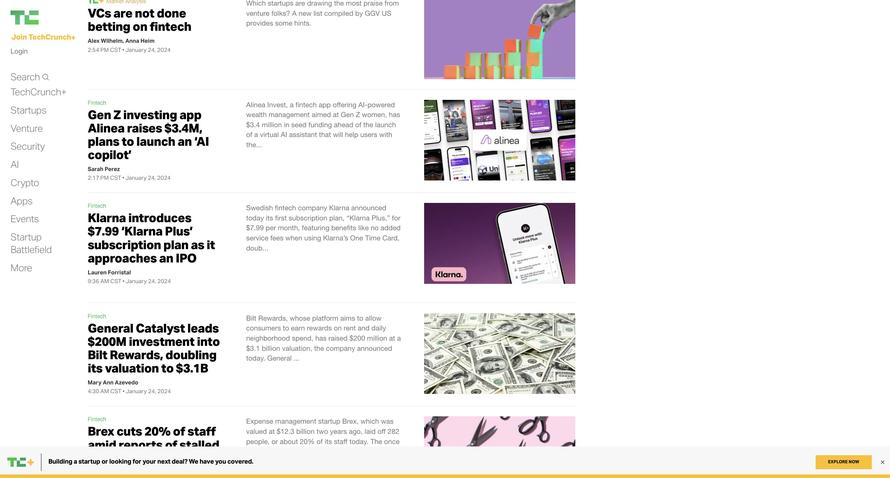 Task type: vqa. For each thing, say whether or not it's contained in the screenshot.


Task type: locate. For each thing, give the bounding box(es) containing it.
2 fintech from the top
[[88, 203, 106, 209]]

1 vertical spatial alinea
[[88, 120, 125, 136]]

2 fintech link from the top
[[88, 203, 106, 209]]

an for approaches
[[159, 251, 173, 266]]

vcs are not done betting on fintech alex wilhelm , anna heim 2:54 pm cst • january 24, 2024
[[88, 5, 191, 53]]

0 vertical spatial ai
[[281, 131, 287, 139]]

to left $3.1b
[[161, 361, 174, 377]]

2 vertical spatial its
[[325, 438, 332, 446]]

2 horizontal spatial its
[[325, 438, 332, 446]]

has down powered
[[389, 111, 400, 119]]

billion down neighborhood
[[262, 345, 280, 353]]

billion inside expense management startup brex, which was valued at $12.3 billion two years ago, laid off 282 people, or about 20% of its staff today. the once high-flying fintech startup sent a note to employees...
[[296, 428, 315, 436]]

spend,
[[292, 335, 314, 343]]

z inside fintech gen z investing app alinea raises $3.4m, plans to launch an 'ai copilot' sarah perez 2:17 pm cst • january 24, 2024
[[114, 107, 121, 122]]

0 vertical spatial techcrunch link
[[88, 0, 98, 4]]

1 horizontal spatial on
[[334, 325, 342, 333]]

ai down the in
[[281, 131, 287, 139]]

women,
[[362, 111, 387, 119]]

'klarna
[[121, 224, 163, 239]]

fintech
[[150, 19, 191, 34], [296, 101, 317, 109], [275, 204, 296, 212], [281, 448, 302, 456]]

fintech inside alinea invest, a fintech app offering ai-powered wealth management aimed at gen z women, has $3.4 million in seed funding ahead of the launch of a virtual ai assistant that will help users with the...
[[296, 101, 317, 109]]

january inside fintech gen z investing app alinea raises $3.4m, plans to launch an 'ai copilot' sarah perez 2:17 pm cst • january 24, 2024
[[125, 175, 147, 182]]

earn
[[291, 325, 305, 333]]

man's hand in black and white placing block on largest stack of 5 growing stacks of yellow and red tinted blocks image
[[425, 0, 576, 79]]

1 fintech from the top
[[88, 100, 106, 106]]

mary ann azevedo link
[[88, 380, 138, 387], [88, 470, 138, 477]]

are left the not
[[114, 5, 133, 21]]

1 ann from the top
[[103, 380, 114, 387]]

0 horizontal spatial billion
[[262, 345, 280, 353]]

off
[[378, 428, 386, 436]]

24, inside vcs are not done betting on fintech alex wilhelm , anna heim 2:54 pm cst • january 24, 2024
[[148, 46, 156, 53]]

once
[[384, 438, 400, 446]]

0 vertical spatial ann
[[103, 380, 114, 387]]

am inside fintech general catalyst leads $200m investment into bilt rewards, doubling its valuation to $3.1b mary ann azevedo 4:30 am cst • january 24, 2024
[[100, 388, 109, 396]]

announced inside bilt rewards, whose platform aims to allow consumers to earn rewards on rent and daily neighborhood spend, has raised $200 million at a $3.1 billion valuation, the company announced today. general ...
[[357, 345, 393, 353]]

0 vertical spatial launch
[[375, 121, 396, 129]]

cst down forristal on the left of page
[[110, 278, 122, 285]]

at up or
[[269, 428, 275, 436]]

its inside fintech general catalyst leads $200m investment into bilt rewards, doubling its valuation to $3.1b mary ann azevedo 4:30 am cst • january 24, 2024
[[88, 361, 103, 377]]

on up anna heim link
[[133, 19, 147, 34]]

january inside fintech klarna introduces $7.99 'klarna plus' subscription plan as it approaches an ipo lauren forristal 9:36 am cst • january 24, 2024
[[126, 278, 147, 285]]

fintech inside fintech general catalyst leads $200m investment into bilt rewards, doubling its valuation to $3.1b mary ann azevedo 4:30 am cst • january 24, 2024
[[88, 314, 106, 320]]

fintech general catalyst leads $200m investment into bilt rewards, doubling its valuation to $3.1b mary ann azevedo 4:30 am cst • january 24, 2024
[[88, 314, 220, 396]]

0 vertical spatial today.
[[246, 355, 266, 363]]

mary inside fintech general catalyst leads $200m investment into bilt rewards, doubling its valuation to $3.1b mary ann azevedo 4:30 am cst • january 24, 2024
[[88, 380, 102, 387]]

0 vertical spatial rewards,
[[258, 315, 288, 323]]

cst inside vcs are not done betting on fintech alex wilhelm , anna heim 2:54 pm cst • january 24, 2024
[[110, 46, 121, 53]]

its inside "swedish fintech company klarna announced today its first subscription plan, "klarna plus," for $7.99 per month, featuring benefits like no added service fees when using klarna's one time card, doub..."
[[266, 214, 273, 222]]

whose
[[290, 315, 311, 323]]

am
[[100, 278, 109, 285], [100, 388, 109, 396]]

0 horizontal spatial subscription
[[88, 237, 161, 253]]

1 horizontal spatial 20%
[[300, 438, 315, 446]]

1 vertical spatial launch
[[137, 134, 175, 149]]

security link
[[11, 140, 45, 153]]

crypto
[[11, 177, 39, 189]]

2 ann from the top
[[103, 470, 114, 477]]

4 fintech from the top
[[88, 417, 106, 423]]

2 mary from the top
[[88, 470, 102, 477]]

company inside "swedish fintech company klarna announced today its first subscription plan, "klarna plus," for $7.99 per month, featuring benefits like no added service fees when using klarna's one time card, doub..."
[[298, 204, 327, 212]]

0 vertical spatial pm
[[100, 46, 109, 53]]

3 fintech from the top
[[88, 314, 106, 320]]

launch
[[375, 121, 396, 129], [137, 134, 175, 149]]

fintech klarna introduces $7.99 'klarna plus' subscription plan as it approaches an ipo lauren forristal 9:36 am cst • january 24, 2024
[[88, 203, 215, 285]]

staff inside 'fintech brex cuts 20% of staff amid reports of stalled growth, high burn mary ann azevedo'
[[188, 424, 216, 440]]

azevedo down valuation
[[115, 380, 138, 387]]

1 vertical spatial on
[[334, 325, 342, 333]]

a
[[290, 101, 294, 109], [254, 131, 258, 139], [397, 335, 401, 343], [344, 448, 347, 456]]

2 vertical spatial the
[[314, 345, 324, 353]]

ai inside alinea invest, a fintech app offering ai-powered wealth management aimed at gen z women, has $3.4 million in seed funding ahead of the launch of a virtual ai assistant that will help users with the...
[[281, 131, 287, 139]]

• down valuation
[[123, 388, 125, 396]]

1 vertical spatial has
[[316, 335, 327, 343]]

when
[[286, 234, 303, 242]]

2:54
[[88, 46, 99, 53]]

0 horizontal spatial 20%
[[145, 424, 171, 440]]

fintech inside fintech gen z investing app alinea raises $3.4m, plans to launch an 'ai copilot' sarah perez 2:17 pm cst • january 24, 2024
[[88, 100, 106, 106]]

app up aimed
[[319, 101, 331, 109]]

startup left sent
[[304, 448, 326, 456]]

to inside fintech gen z investing app alinea raises $3.4m, plans to launch an 'ai copilot' sarah perez 2:17 pm cst • january 24, 2024
[[122, 134, 134, 149]]

3 fintech link from the top
[[88, 314, 106, 320]]

0 horizontal spatial are
[[114, 5, 133, 21]]

money spalyed out image
[[425, 314, 576, 395]]

first
[[275, 214, 287, 222]]

battlefield
[[11, 244, 52, 256]]

0 horizontal spatial today.
[[246, 355, 266, 363]]

1 horizontal spatial gen
[[341, 111, 354, 119]]

1 vertical spatial am
[[100, 388, 109, 396]]

2 pm from the top
[[100, 175, 109, 182]]

0 vertical spatial at
[[333, 111, 339, 119]]

1 horizontal spatial the
[[334, 0, 344, 7]]

2 horizontal spatial at
[[389, 335, 395, 343]]

0 vertical spatial billion
[[262, 345, 280, 353]]

today. up note
[[350, 438, 369, 446]]

0 horizontal spatial staff
[[188, 424, 216, 440]]

0 vertical spatial its
[[266, 214, 273, 222]]

bilt inside bilt rewards, whose platform aims to allow consumers to earn rewards on rent and daily neighborhood spend, has raised $200 million at a $3.1 billion valuation, the company announced today. general ...
[[246, 315, 257, 323]]

copilot'
[[88, 147, 132, 163]]

to
[[122, 134, 134, 149], [357, 315, 364, 323], [283, 325, 289, 333], [161, 361, 174, 377], [365, 448, 372, 456]]

the down rewards
[[314, 345, 324, 353]]

$3.1b
[[176, 361, 208, 377]]

1 vertical spatial techcrunch link
[[11, 11, 81, 25]]

2 am from the top
[[100, 388, 109, 396]]

0 horizontal spatial bilt
[[88, 348, 107, 363]]

bilt rewards, whose platform aims to allow consumers to earn rewards on rent and daily neighborhood spend, has raised $200 million at a $3.1 billion valuation, the company announced today. general ...
[[246, 315, 401, 363]]

platform
[[312, 315, 339, 323]]

1 pm from the top
[[100, 46, 109, 53]]

0 horizontal spatial its
[[88, 361, 103, 377]]

raises
[[127, 120, 162, 136]]

offering
[[333, 101, 357, 109]]

1 fintech link from the top
[[88, 100, 106, 106]]

mary ann azevedo link down growth,
[[88, 470, 138, 477]]

1 horizontal spatial klarna
[[329, 204, 350, 212]]

mary inside 'fintech brex cuts 20% of staff amid reports of stalled growth, high burn mary ann azevedo'
[[88, 470, 102, 477]]

subscription up forristal on the left of page
[[88, 237, 161, 253]]

events link
[[11, 213, 39, 226]]

fintech link for brex cuts 20% of staff amid reports of stalled growth, high burn
[[88, 417, 106, 423]]

to right plans
[[122, 134, 134, 149]]

2 horizontal spatial the
[[364, 121, 374, 129]]

• down ,
[[122, 46, 124, 53]]

vcs are not done betting on fintech link
[[88, 5, 191, 34]]

0 horizontal spatial has
[[316, 335, 327, 343]]

pm inside fintech gen z investing app alinea raises $3.4m, plans to launch an 'ai copilot' sarah perez 2:17 pm cst • january 24, 2024
[[100, 175, 109, 182]]

the...
[[246, 141, 262, 149]]

0 vertical spatial on
[[133, 19, 147, 34]]

subscription inside "swedish fintech company klarna announced today its first subscription plan, "klarna plus," for $7.99 per month, featuring benefits like no added service fees when using klarna's one time card, doub..."
[[289, 214, 328, 222]]

0 vertical spatial general
[[88, 321, 133, 336]]

1 vertical spatial general
[[267, 355, 292, 363]]

today. inside bilt rewards, whose platform aims to allow consumers to earn rewards on rent and daily neighborhood spend, has raised $200 million at a $3.1 billion valuation, the company announced today. general ...
[[246, 355, 266, 363]]

4:30
[[88, 388, 99, 396]]

of down $3.4 in the left of the page
[[246, 131, 253, 139]]

1 vertical spatial bilt
[[88, 348, 107, 363]]

• down forristal on the left of page
[[123, 278, 125, 285]]

an inside fintech klarna introduces $7.99 'klarna plus' subscription plan as it approaches an ipo lauren forristal 9:36 am cst • january 24, 2024
[[159, 251, 173, 266]]

•
[[122, 46, 124, 53], [122, 175, 124, 182], [123, 278, 125, 285], [123, 388, 125, 396]]

0 horizontal spatial at
[[269, 428, 275, 436]]

app inside alinea invest, a fintech app offering ai-powered wealth management aimed at gen z women, has $3.4 million in seed funding ahead of the launch of a virtual ai assistant that will help users with the...
[[319, 101, 331, 109]]

fintech up heim
[[150, 19, 191, 34]]

20% right about
[[300, 438, 315, 446]]

1 vertical spatial azevedo
[[115, 470, 138, 477]]

1 vertical spatial announced
[[357, 345, 393, 353]]

1 vertical spatial management
[[275, 418, 317, 426]]

techcrunch link for alinea invest, a fintech app offering ai-powered wealth management aimed at gen z women, has $3.4 million in seed funding ahead of the launch of a virtual ai assistant that will help users with the...
[[11, 11, 81, 25]]

0 horizontal spatial general
[[88, 321, 133, 336]]

fintech for general catalyst leads $200m investment into bilt rewards, doubling its valuation to $3.1b
[[88, 314, 106, 320]]

gen up plans
[[88, 107, 111, 122]]

techcrunch link up join techcrunch +
[[11, 11, 81, 25]]

cst inside fintech general catalyst leads $200m investment into bilt rewards, doubling its valuation to $3.1b mary ann azevedo 4:30 am cst • january 24, 2024
[[110, 388, 122, 396]]

announced down "$200"
[[357, 345, 393, 353]]

1 am from the top
[[100, 278, 109, 285]]

4 fintech link from the top
[[88, 417, 106, 423]]

mary down growth,
[[88, 470, 102, 477]]

on inside vcs are not done betting on fintech alex wilhelm , anna heim 2:54 pm cst • january 24, 2024
[[133, 19, 147, 34]]

2:17
[[88, 175, 99, 182]]

am right 4:30
[[100, 388, 109, 396]]

ann down valuation
[[103, 380, 114, 387]]

$7.99 up the approaches in the bottom left of the page
[[88, 224, 119, 239]]

1 horizontal spatial techcrunch link
[[88, 0, 98, 4]]

"klarna
[[347, 214, 370, 222]]

growth,
[[88, 451, 133, 467]]

• inside fintech klarna introduces $7.99 'klarna plus' subscription plan as it approaches an ipo lauren forristal 9:36 am cst • january 24, 2024
[[123, 278, 125, 285]]

24, inside fintech gen z investing app alinea raises $3.4m, plans to launch an 'ai copilot' sarah perez 2:17 pm cst • january 24, 2024
[[148, 175, 156, 182]]

0 vertical spatial management
[[269, 111, 310, 119]]

2 mary ann azevedo link from the top
[[88, 470, 138, 477]]

0 horizontal spatial z
[[114, 107, 121, 122]]

0 horizontal spatial alinea
[[88, 120, 125, 136]]

the up users
[[364, 121, 374, 129]]

which
[[361, 418, 379, 426]]

company inside bilt rewards, whose platform aims to allow consumers to earn rewards on rent and daily neighborhood spend, has raised $200 million at a $3.1 billion valuation, the company announced today. general ...
[[326, 345, 355, 353]]

0 vertical spatial million
[[262, 121, 282, 129]]

alinea inside alinea invest, a fintech app offering ai-powered wealth management aimed at gen z women, has $3.4 million in seed funding ahead of the launch of a virtual ai assistant that will help users with the...
[[246, 101, 266, 109]]

1 vertical spatial pm
[[100, 175, 109, 182]]

20% inside expense management startup brex, which was valued at $12.3 billion two years ago, laid off 282 people, or about 20% of its staff today. the once high-flying fintech startup sent a note to employees...
[[300, 438, 315, 446]]

billion left two
[[296, 428, 315, 436]]

alinea invest, a fintech app offering ai-powered wealth management aimed at gen z women, has $3.4 million in seed funding ahead of the launch of a virtual ai assistant that will help users with the...
[[246, 101, 400, 149]]

techcrunch link left plus bold image
[[88, 0, 98, 4]]

launch inside fintech gen z investing app alinea raises $3.4m, plans to launch an 'ai copilot' sarah perez 2:17 pm cst • january 24, 2024
[[137, 134, 175, 149]]

0 horizontal spatial klarna
[[88, 210, 126, 226]]

1 horizontal spatial app
[[319, 101, 331, 109]]

$7.99 down today
[[246, 224, 264, 232]]

two
[[317, 428, 328, 436]]

techcrunch link for 2:54 pm cst
[[88, 0, 98, 4]]

drawing
[[307, 0, 332, 7]]

0 horizontal spatial an
[[159, 251, 173, 266]]

virtual
[[260, 131, 279, 139]]

at right "$200"
[[389, 335, 395, 343]]

gen inside alinea invest, a fintech app offering ai-powered wealth management aimed at gen z women, has $3.4 million in seed funding ahead of the launch of a virtual ai assistant that will help users with the...
[[341, 111, 354, 119]]

million up virtual
[[262, 121, 282, 129]]

1 horizontal spatial bilt
[[246, 315, 257, 323]]

1 vertical spatial ann
[[103, 470, 114, 477]]

fintech brex cuts 20% of staff amid reports of stalled growth, high burn mary ann azevedo
[[88, 417, 219, 477]]

alinea
[[246, 101, 266, 109], [88, 120, 125, 136]]

0 vertical spatial bilt
[[246, 315, 257, 323]]

has
[[389, 111, 400, 119], [316, 335, 327, 343]]

20% right cuts
[[145, 424, 171, 440]]

1 horizontal spatial rewards,
[[258, 315, 288, 323]]

rewards, inside fintech general catalyst leads $200m investment into bilt rewards, doubling its valuation to $3.1b mary ann azevedo 4:30 am cst • january 24, 2024
[[110, 348, 163, 363]]

startup up two
[[318, 418, 341, 426]]

today. down $3.1
[[246, 355, 266, 363]]

at up ahead
[[333, 111, 339, 119]]

at inside expense management startup brex, which was valued at $12.3 billion two years ago, laid off 282 people, or about 20% of its staff today. the once high-flying fintech startup sent a note to employees...
[[269, 428, 275, 436]]

1 vertical spatial today.
[[350, 438, 369, 446]]

a inside expense management startup brex, which was valued at $12.3 billion two years ago, laid off 282 people, or about 20% of its staff today. the once high-flying fintech startup sent a note to employees...
[[344, 448, 347, 456]]

on up raised
[[334, 325, 342, 333]]

has down rewards
[[316, 335, 327, 343]]

of right high on the left
[[165, 438, 177, 453]]

rewards, inside bilt rewards, whose platform aims to allow consumers to earn rewards on rent and daily neighborhood spend, has raised $200 million at a $3.1 billion valuation, the company announced today. general ...
[[258, 315, 288, 323]]

alex
[[88, 37, 100, 44]]

1 vertical spatial subscription
[[88, 237, 161, 253]]

ann down growth,
[[103, 470, 114, 477]]

fintech link
[[88, 100, 106, 106], [88, 203, 106, 209], [88, 314, 106, 320], [88, 417, 106, 423]]

0 vertical spatial alinea
[[246, 101, 266, 109]]

app inside fintech gen z investing app alinea raises $3.4m, plans to launch an 'ai copilot' sarah perez 2:17 pm cst • january 24, 2024
[[180, 107, 202, 122]]

daily
[[372, 325, 386, 333]]

about
[[280, 438, 298, 446]]

0 horizontal spatial the
[[314, 345, 324, 353]]

general inside fintech general catalyst leads $200m investment into bilt rewards, doubling its valuation to $3.1b mary ann azevedo 4:30 am cst • january 24, 2024
[[88, 321, 133, 336]]

are inside which startups are drawing the most praise from venture folks? a new list compiled by ggv us provides some hints.
[[296, 0, 305, 7]]

startup
[[11, 231, 42, 243]]

1 horizontal spatial today.
[[350, 438, 369, 446]]

• down "copilot'"
[[122, 175, 124, 182]]

startup battlefield
[[11, 231, 52, 256]]

ggv
[[365, 9, 380, 17]]

company
[[298, 204, 327, 212], [326, 345, 355, 353]]

valued
[[246, 428, 267, 436]]

on inside bilt rewards, whose platform aims to allow consumers to earn rewards on rent and daily neighborhood spend, has raised $200 million at a $3.1 billion valuation, the company announced today. general ...
[[334, 325, 342, 333]]

added
[[381, 224, 401, 232]]

pm down alex wilhelm link
[[100, 46, 109, 53]]

to right note
[[365, 448, 372, 456]]

its down two
[[325, 438, 332, 446]]

and
[[358, 325, 370, 333]]

app
[[319, 101, 331, 109], [180, 107, 202, 122]]

app up 'ai
[[180, 107, 202, 122]]

cst down wilhelm
[[110, 46, 121, 53]]

company down raised
[[326, 345, 355, 353]]

staff
[[188, 424, 216, 440], [334, 438, 348, 446]]

today.
[[246, 355, 266, 363], [350, 438, 369, 446]]

fintech inside 'fintech brex cuts 20% of staff amid reports of stalled growth, high burn mary ann azevedo'
[[88, 417, 106, 423]]

azevedo down growth,
[[115, 470, 138, 477]]

techcrunch
[[28, 32, 71, 41]]

mary ann azevedo link up 4:30
[[88, 380, 138, 387]]

azevedo inside 'fintech brex cuts 20% of staff amid reports of stalled growth, high burn mary ann azevedo'
[[115, 470, 138, 477]]

alinea up wealth
[[246, 101, 266, 109]]

ann inside fintech general catalyst leads $200m investment into bilt rewards, doubling its valuation to $3.1b mary ann azevedo 4:30 am cst • january 24, 2024
[[103, 380, 114, 387]]

1 vertical spatial million
[[367, 335, 388, 343]]

cst right 4:30
[[110, 388, 122, 396]]

1 vertical spatial startup
[[304, 448, 326, 456]]

search
[[11, 70, 40, 83]]

an inside fintech gen z investing app alinea raises $3.4m, plans to launch an 'ai copilot' sarah perez 2:17 pm cst • january 24, 2024
[[178, 134, 192, 149]]

january inside vcs are not done betting on fintech alex wilhelm , anna heim 2:54 pm cst • january 24, 2024
[[125, 46, 147, 53]]

1 horizontal spatial an
[[178, 134, 192, 149]]

0 horizontal spatial million
[[262, 121, 282, 129]]

ai up crypto
[[11, 158, 19, 171]]

fintech up first
[[275, 204, 296, 212]]

1 vertical spatial rewards,
[[110, 348, 163, 363]]

fintech inside fintech klarna introduces $7.99 'klarna plus' subscription plan as it approaches an ipo lauren forristal 9:36 am cst • january 24, 2024
[[88, 203, 106, 209]]

the up the compiled
[[334, 0, 344, 7]]

fintech down about
[[281, 448, 302, 456]]

management up the in
[[269, 111, 310, 119]]

1 horizontal spatial its
[[266, 214, 273, 222]]

• inside fintech general catalyst leads $200m investment into bilt rewards, doubling its valuation to $3.1b mary ann azevedo 4:30 am cst • january 24, 2024
[[123, 388, 125, 396]]

$7.99 inside "swedish fintech company klarna announced today its first subscription plan, "klarna plus," for $7.99 per month, featuring benefits like no added service fees when using klarna's one time card, doub..."
[[246, 224, 264, 232]]

its up per
[[266, 214, 273, 222]]

ai-
[[359, 101, 368, 109]]

security
[[11, 140, 45, 153]]

subscription
[[289, 214, 328, 222], [88, 237, 161, 253]]

of down two
[[317, 438, 323, 446]]

1 horizontal spatial ai
[[281, 131, 287, 139]]

1 azevedo from the top
[[115, 380, 138, 387]]

pm down sarah perez link
[[100, 175, 109, 182]]

january inside fintech general catalyst leads $200m investment into bilt rewards, doubling its valuation to $3.1b mary ann azevedo 4:30 am cst • january 24, 2024
[[126, 388, 147, 396]]

folks?
[[272, 9, 290, 17]]

gen down offering
[[341, 111, 354, 119]]

1 vertical spatial the
[[364, 121, 374, 129]]

0 vertical spatial azevedo
[[115, 380, 138, 387]]

million down daily
[[367, 335, 388, 343]]

high
[[135, 451, 160, 467]]

cst down perez
[[110, 175, 121, 182]]

1 horizontal spatial subscription
[[289, 214, 328, 222]]

cst inside fintech gen z investing app alinea raises $3.4m, plans to launch an 'ai copilot' sarah perez 2:17 pm cst • january 24, 2024
[[110, 175, 121, 182]]

company up featuring
[[298, 204, 327, 212]]

z down ai-
[[356, 111, 360, 119]]

fintech up aimed
[[296, 101, 317, 109]]

1 horizontal spatial has
[[389, 111, 400, 119]]

subscription up featuring
[[289, 214, 328, 222]]

startup
[[318, 418, 341, 426], [304, 448, 326, 456]]

announced up "klarna on the top of page
[[351, 204, 387, 212]]

0 horizontal spatial rewards,
[[110, 348, 163, 363]]

amid
[[88, 438, 116, 453]]

valuation,
[[282, 345, 312, 353]]

its inside expense management startup brex, which was valued at $12.3 billion two years ago, laid off 282 people, or about 20% of its staff today. the once high-flying fintech startup sent a note to employees...
[[325, 438, 332, 446]]

1 vertical spatial at
[[389, 335, 395, 343]]

2 vertical spatial at
[[269, 428, 275, 436]]

benefits
[[332, 224, 357, 232]]

alinea up "copilot'"
[[88, 120, 125, 136]]

0 vertical spatial company
[[298, 204, 327, 212]]

0 vertical spatial announced
[[351, 204, 387, 212]]

pm inside vcs are not done betting on fintech alex wilhelm , anna heim 2:54 pm cst • january 24, 2024
[[100, 46, 109, 53]]

1 horizontal spatial alinea
[[246, 101, 266, 109]]

azevedo inside fintech general catalyst leads $200m investment into bilt rewards, doubling its valuation to $3.1b mary ann azevedo 4:30 am cst • january 24, 2024
[[115, 380, 138, 387]]

1 vertical spatial an
[[159, 251, 173, 266]]

0 horizontal spatial app
[[180, 107, 202, 122]]

...
[[294, 355, 300, 363]]

am down lauren forristal link
[[100, 278, 109, 285]]

1 horizontal spatial million
[[367, 335, 388, 343]]

launch down investing
[[137, 134, 175, 149]]

1 vertical spatial billion
[[296, 428, 315, 436]]

an left 'ai
[[178, 134, 192, 149]]

1 horizontal spatial launch
[[375, 121, 396, 129]]

0 horizontal spatial $7.99
[[88, 224, 119, 239]]

will
[[333, 131, 343, 139]]

1 horizontal spatial billion
[[296, 428, 315, 436]]

z up plans
[[114, 107, 121, 122]]

mary up 4:30
[[88, 380, 102, 387]]

klarna
[[329, 204, 350, 212], [88, 210, 126, 226]]

billion inside bilt rewards, whose platform aims to allow consumers to earn rewards on rent and daily neighborhood spend, has raised $200 million at a $3.1 billion valuation, the company announced today. general ...
[[262, 345, 280, 353]]

1 horizontal spatial general
[[267, 355, 292, 363]]

its up 4:30
[[88, 361, 103, 377]]

24,
[[148, 46, 156, 53], [148, 175, 156, 182], [148, 278, 156, 285], [148, 388, 156, 396]]

app for investing
[[180, 107, 202, 122]]

launch up with
[[375, 121, 396, 129]]

0 vertical spatial am
[[100, 278, 109, 285]]

1 horizontal spatial $7.99
[[246, 224, 264, 232]]

1 vertical spatial ai
[[11, 158, 19, 171]]

launch inside alinea invest, a fintech app offering ai-powered wealth management aimed at gen z women, has $3.4 million in seed funding ahead of the launch of a virtual ai assistant that will help users with the...
[[375, 121, 396, 129]]

0 horizontal spatial on
[[133, 19, 147, 34]]

management up $12.3
[[275, 418, 317, 426]]

1 vertical spatial mary
[[88, 470, 102, 477]]

the inside alinea invest, a fintech app offering ai-powered wealth management aimed at gen z women, has $3.4 million in seed funding ahead of the launch of a virtual ai assistant that will help users with the...
[[364, 121, 374, 129]]

1 mary ann azevedo link from the top
[[88, 380, 138, 387]]

in
[[284, 121, 290, 129]]

an left ipo in the left of the page
[[159, 251, 173, 266]]

apps link
[[11, 195, 33, 207]]

1 horizontal spatial z
[[356, 111, 360, 119]]

0 horizontal spatial launch
[[137, 134, 175, 149]]

service
[[246, 234, 269, 242]]

bilt inside fintech general catalyst leads $200m investment into bilt rewards, doubling its valuation to $3.1b mary ann azevedo 4:30 am cst • january 24, 2024
[[88, 348, 107, 363]]

0 horizontal spatial techcrunch link
[[11, 11, 81, 25]]

fintech for brex cuts 20% of staff amid reports of stalled growth, high burn
[[88, 417, 106, 423]]

2 azevedo from the top
[[115, 470, 138, 477]]

are
[[296, 0, 305, 7], [114, 5, 133, 21]]

are up new
[[296, 0, 305, 7]]

vintage scissors on pink background image
[[425, 417, 576, 479]]

0 vertical spatial subscription
[[289, 214, 328, 222]]

today. inside expense management startup brex, which was valued at $12.3 billion two years ago, laid off 282 people, or about 20% of its staff today. the once high-flying fintech startup sent a note to employees...
[[350, 438, 369, 446]]

$3.4m,
[[165, 120, 202, 136]]

plus'
[[165, 224, 193, 239]]

1 mary from the top
[[88, 380, 102, 387]]

general
[[88, 321, 133, 336], [267, 355, 292, 363]]

0 vertical spatial mary ann azevedo link
[[88, 380, 138, 387]]

0 vertical spatial the
[[334, 0, 344, 7]]



Task type: describe. For each thing, give the bounding box(es) containing it.
2024 inside fintech klarna introduces $7.99 'klarna plus' subscription plan as it approaches an ipo lauren forristal 9:36 am cst • january 24, 2024
[[157, 278, 171, 285]]

by
[[356, 9, 363, 17]]

list
[[314, 9, 323, 17]]

$3.4
[[246, 121, 260, 129]]

introduces
[[128, 210, 192, 226]]

investment
[[129, 334, 195, 350]]

,
[[123, 37, 124, 44]]

sarah
[[88, 166, 103, 173]]

startups link
[[11, 104, 47, 117]]

24, inside fintech klarna introduces $7.99 'klarna plus' subscription plan as it approaches an ipo lauren forristal 9:36 am cst • january 24, 2024
[[148, 278, 156, 285]]

note
[[349, 448, 363, 456]]

allow
[[366, 315, 382, 323]]

0 horizontal spatial ai
[[11, 158, 19, 171]]

alex wilhelm link
[[88, 37, 123, 44]]

gen inside fintech gen z investing app alinea raises $3.4m, plans to launch an 'ai copilot' sarah perez 2:17 pm cst • january 24, 2024
[[88, 107, 111, 122]]

betting
[[88, 19, 130, 34]]

general catalyst leads $200m investment into bilt rewards, doubling its valuation to $3.1b link
[[88, 321, 220, 377]]

an for launch
[[178, 134, 192, 149]]

to inside expense management startup brex, which was valued at $12.3 billion two years ago, laid off 282 people, or about 20% of its staff today. the once high-flying fintech startup sent a note to employees...
[[365, 448, 372, 456]]

'ai
[[194, 134, 209, 149]]

approaches
[[88, 251, 157, 266]]

management inside expense management startup brex, which was valued at $12.3 billion two years ago, laid off 282 people, or about 20% of its staff today. the once high-flying fintech startup sent a note to employees...
[[275, 418, 317, 426]]

heim
[[141, 37, 155, 44]]

cst inside fintech klarna introduces $7.99 'klarna plus' subscription plan as it approaches an ipo lauren forristal 9:36 am cst • january 24, 2024
[[110, 278, 122, 285]]

management inside alinea invest, a fintech app offering ai-powered wealth management aimed at gen z women, has $3.4 million in seed funding ahead of the launch of a virtual ai assistant that will help users with the...
[[269, 111, 310, 119]]

$7.99 inside fintech klarna introduces $7.99 'klarna plus' subscription plan as it approaches an ipo lauren forristal 9:36 am cst • january 24, 2024
[[88, 224, 119, 239]]

search image
[[42, 74, 49, 81]]

card,
[[383, 234, 400, 242]]

has inside alinea invest, a fintech app offering ai-powered wealth management aimed at gen z women, has $3.4 million in seed funding ahead of the launch of a virtual ai assistant that will help users with the...
[[389, 111, 400, 119]]

month,
[[278, 224, 300, 232]]

2024 inside vcs are not done betting on fintech alex wilhelm , anna heim 2:54 pm cst • january 24, 2024
[[157, 46, 171, 53]]

klarna inside fintech klarna introduces $7.99 'klarna plus' subscription plan as it approaches an ipo lauren forristal 9:36 am cst • january 24, 2024
[[88, 210, 126, 226]]

fintech inside "swedish fintech company klarna announced today its first subscription plan, "klarna plus," for $7.99 per month, featuring benefits like no added service fees when using klarna's one time card, doub..."
[[275, 204, 296, 212]]

venture
[[246, 9, 270, 17]]

z inside alinea invest, a fintech app offering ai-powered wealth management aimed at gen z women, has $3.4 million in seed funding ahead of the launch of a virtual ai assistant that will help users with the...
[[356, 111, 360, 119]]

expense management startup brex, which was valued at $12.3 billion two years ago, laid off 282 people, or about 20% of its staff today. the once high-flying fintech startup sent a note to employees...
[[246, 418, 400, 466]]

plus bold image
[[99, 0, 104, 3]]

are inside vcs are not done betting on fintech alex wilhelm , anna heim 2:54 pm cst • january 24, 2024
[[114, 5, 133, 21]]

alinea inside fintech gen z investing app alinea raises $3.4m, plans to launch an 'ai copilot' sarah perez 2:17 pm cst • january 24, 2024
[[88, 120, 125, 136]]

20% inside 'fintech brex cuts 20% of staff amid reports of stalled growth, high burn mary ann azevedo'
[[145, 424, 171, 440]]

provides
[[246, 19, 273, 27]]

praise
[[364, 0, 383, 7]]

to inside fintech general catalyst leads $200m investment into bilt rewards, doubling its valuation to $3.1b mary ann azevedo 4:30 am cst • january 24, 2024
[[161, 361, 174, 377]]

announced inside "swedish fintech company klarna announced today its first subscription plan, "klarna plus," for $7.99 per month, featuring benefits like no added service fees when using klarna's one time card, doub..."
[[351, 204, 387, 212]]

techcrunch image
[[11, 11, 39, 25]]

to left earn
[[283, 325, 289, 333]]

$3.1
[[246, 345, 260, 353]]

+
[[71, 33, 75, 42]]

of up burn
[[173, 424, 185, 440]]

at inside alinea invest, a fintech app offering ai-powered wealth management aimed at gen z women, has $3.4 million in seed funding ahead of the launch of a virtual ai assistant that will help users with the...
[[333, 111, 339, 119]]

• inside fintech gen z investing app alinea raises $3.4m, plans to launch an 'ai copilot' sarah perez 2:17 pm cst • january 24, 2024
[[122, 175, 124, 182]]

9:36
[[88, 278, 99, 285]]

most
[[346, 0, 362, 7]]

fintech for klarna introduces $7.99 'klarna plus' subscription plan as it approaches an ipo
[[88, 203, 106, 209]]

brex,
[[343, 418, 359, 426]]

venture
[[11, 122, 43, 134]]

aims
[[341, 315, 355, 323]]

startup battlefield link
[[11, 231, 52, 256]]

at inside bilt rewards, whose platform aims to allow consumers to earn rewards on rent and daily neighborhood spend, has raised $200 million at a $3.1 billion valuation, the company announced today. general ...
[[389, 335, 395, 343]]

which
[[246, 0, 266, 7]]

ago,
[[349, 428, 363, 436]]

new
[[299, 9, 312, 17]]

venture link
[[11, 122, 43, 135]]

crypto link
[[11, 177, 39, 189]]

gen z investing app alinea raises $3.4m, plans to launch an 'ai copilot' link
[[88, 107, 209, 163]]

techcrunch+
[[11, 86, 67, 98]]

fintech inside expense management startup brex, which was valued at $12.3 billion two years ago, laid off 282 people, or about 20% of its staff today. the once high-flying fintech startup sent a note to employees...
[[281, 448, 302, 456]]

klarna's
[[323, 234, 348, 242]]

fintech for gen z investing app alinea raises $3.4m, plans to launch an 'ai copilot'
[[88, 100, 106, 106]]

not
[[135, 5, 154, 21]]

app for fintech
[[319, 101, 331, 109]]

the inside which startups are drawing the most praise from venture folks? a new list compiled by ggv us provides some hints.
[[334, 0, 344, 7]]

general inside bilt rewards, whose platform aims to allow consumers to earn rewards on rent and daily neighborhood spend, has raised $200 million at a $3.1 billion valuation, the company announced today. general ...
[[267, 355, 292, 363]]

us
[[382, 9, 392, 17]]

cuts
[[117, 424, 142, 440]]

• inside vcs are not done betting on fintech alex wilhelm , anna heim 2:54 pm cst • january 24, 2024
[[122, 46, 124, 53]]

24, inside fintech general catalyst leads $200m investment into bilt rewards, doubling its valuation to $3.1b mary ann azevedo 4:30 am cst • january 24, 2024
[[148, 388, 156, 396]]

reports
[[119, 438, 163, 453]]

featuring
[[302, 224, 330, 232]]

282
[[388, 428, 400, 436]]

am inside fintech klarna introduces $7.99 'klarna plus' subscription plan as it approaches an ipo lauren forristal 9:36 am cst • january 24, 2024
[[100, 278, 109, 285]]

hints.
[[295, 19, 312, 27]]

staff inside expense management startup brex, which was valued at $12.3 billion two years ago, laid off 282 people, or about 20% of its staff today. the once high-flying fintech startup sent a note to employees...
[[334, 438, 348, 446]]

fintech link for gen z investing app alinea raises $3.4m, plans to launch an 'ai copilot'
[[88, 100, 106, 106]]

million inside alinea invest, a fintech app offering ai-powered wealth management aimed at gen z women, has $3.4 million in seed funding ahead of the launch of a virtual ai assistant that will help users with the...
[[262, 121, 282, 129]]

catalyst
[[136, 321, 185, 336]]

fintech link for general catalyst leads $200m investment into bilt rewards, doubling its valuation to $3.1b
[[88, 314, 106, 320]]

anna
[[125, 37, 139, 44]]

klarna introduces $7.99 'klarna plus' subscription plan as it approaches an ipo link
[[88, 210, 215, 266]]

fintech link for klarna introduces $7.99 'klarna plus' subscription plan as it approaches an ipo
[[88, 203, 106, 209]]

flying
[[263, 448, 279, 456]]

leads
[[187, 321, 219, 336]]

million inside bilt rewards, whose platform aims to allow consumers to earn rewards on rent and daily neighborhood spend, has raised $200 million at a $3.1 billion valuation, the company announced today. general ...
[[367, 335, 388, 343]]

one
[[350, 234, 363, 242]]

a inside bilt rewards, whose platform aims to allow consumers to earn rewards on rent and daily neighborhood spend, has raised $200 million at a $3.1 billion valuation, the company announced today. general ...
[[397, 335, 401, 343]]

compiled
[[325, 9, 354, 17]]

of inside expense management startup brex, which was valued at $12.3 billion two years ago, laid off 282 people, or about 20% of its staff today. the once high-flying fintech startup sent a note to employees...
[[317, 438, 323, 446]]

from
[[385, 0, 399, 7]]

techcrunch image
[[88, 0, 98, 4]]

techcrunch+ link
[[11, 86, 67, 98]]

$200
[[350, 335, 365, 343]]

investing
[[123, 107, 177, 122]]

ipo
[[176, 251, 197, 266]]

that
[[319, 131, 331, 139]]

ahead
[[334, 121, 354, 129]]

to up and
[[357, 315, 364, 323]]

fintech inside vcs are not done betting on fintech alex wilhelm , anna heim 2:54 pm cst • january 24, 2024
[[150, 19, 191, 34]]

2024 inside fintech gen z investing app alinea raises $3.4m, plans to launch an 'ai copilot' sarah perez 2:17 pm cst • january 24, 2024
[[157, 175, 171, 182]]

consumers
[[246, 325, 281, 333]]

of up help
[[356, 121, 362, 129]]

expense
[[246, 418, 273, 426]]

lauren forristal link
[[88, 269, 131, 276]]

vcs
[[88, 5, 111, 21]]

laid
[[365, 428, 376, 436]]

into
[[197, 334, 220, 350]]

stalled
[[180, 438, 219, 453]]

has inside bilt rewards, whose platform aims to allow consumers to earn rewards on rent and daily neighborhood spend, has raised $200 million at a $3.1 billion valuation, the company announced today. general ...
[[316, 335, 327, 343]]

ann inside 'fintech brex cuts 20% of staff amid reports of stalled growth, high burn mary ann azevedo'
[[103, 470, 114, 477]]

wealth
[[246, 111, 267, 119]]

lauren
[[88, 269, 107, 276]]

assistant
[[289, 131, 317, 139]]

subscription inside fintech klarna introduces $7.99 'klarna plus' subscription plan as it approaches an ipo lauren forristal 9:36 am cst • january 24, 2024
[[88, 237, 161, 253]]

using
[[305, 234, 321, 242]]

0 vertical spatial startup
[[318, 418, 341, 426]]

like
[[359, 224, 369, 232]]

sarah perez link
[[88, 166, 120, 173]]

klarna inside "swedish fintech company klarna announced today its first subscription plan, "klarna plus," for $7.99 per month, featuring benefits like no added service fees when using klarna's one time card, doub..."
[[329, 204, 350, 212]]

fees
[[271, 234, 284, 242]]

anna heim link
[[125, 37, 155, 44]]

the inside bilt rewards, whose platform aims to allow consumers to earn rewards on rent and daily neighborhood spend, has raised $200 million at a $3.1 billion valuation, the company announced today. general ...
[[314, 345, 324, 353]]

as
[[191, 237, 204, 253]]

it
[[207, 237, 215, 253]]

high-
[[246, 448, 263, 456]]

2024 inside fintech general catalyst leads $200m investment into bilt rewards, doubling its valuation to $3.1b mary ann azevedo 4:30 am cst • january 24, 2024
[[157, 388, 171, 396]]

per
[[266, 224, 276, 232]]

users
[[361, 131, 378, 139]]

plan,
[[330, 214, 345, 222]]



